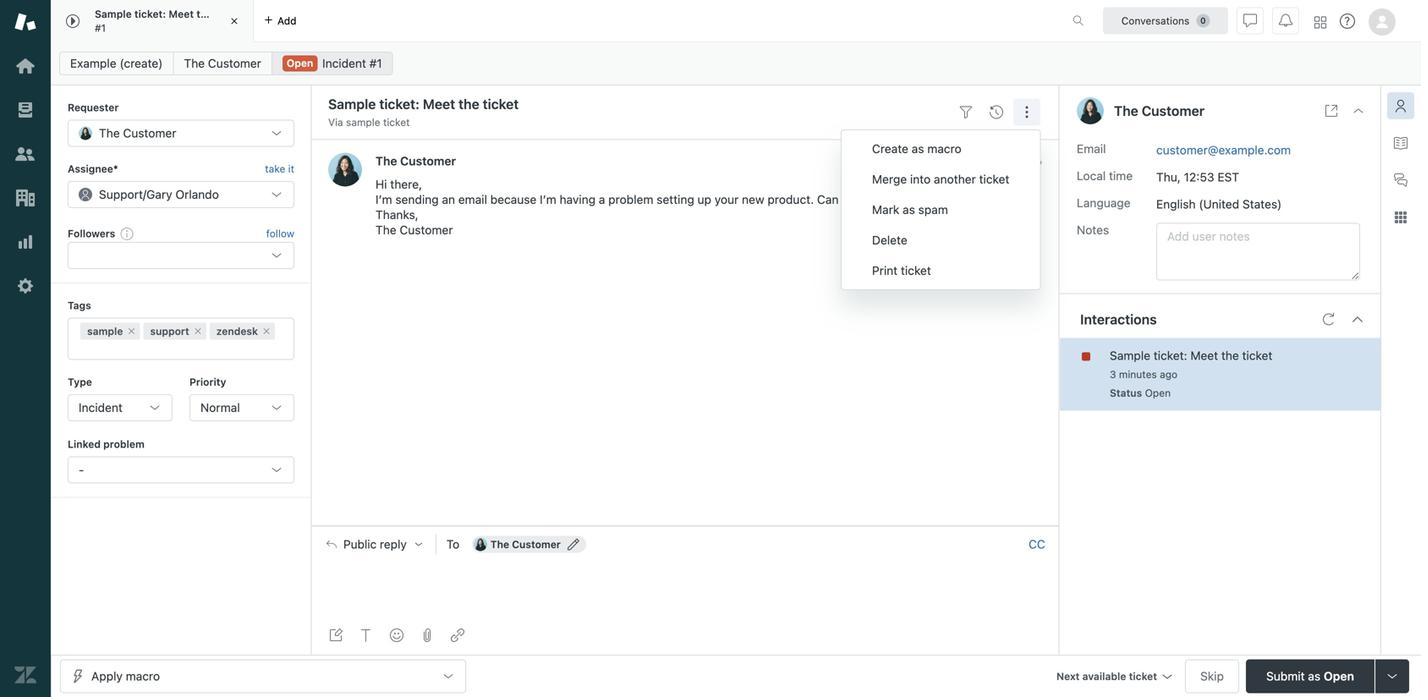 Task type: vqa. For each thing, say whether or not it's contained in the screenshot.
the top 'Gary Orlando'
no



Task type: describe. For each thing, give the bounding box(es) containing it.
skip button
[[1186, 660, 1240, 694]]

1 vertical spatial sample
[[87, 325, 123, 337]]

help
[[865, 192, 889, 206]]

mark as spam
[[873, 203, 949, 217]]

sample ticket: meet the ticket 3 minutes ago status open
[[1110, 349, 1273, 399]]

priority
[[190, 376, 226, 388]]

ticket inside sample ticket: meet the ticket #1
[[216, 8, 244, 20]]

customer inside hi there, i'm sending an email because i'm having a problem setting up your new product. can you help me troubleshoot? thanks, the customer
[[400, 223, 453, 237]]

avatar image
[[328, 153, 362, 187]]

there,
[[390, 177, 422, 191]]

format text image
[[360, 629, 373, 642]]

reply
[[380, 537, 407, 551]]

apps image
[[1395, 211, 1408, 224]]

zendesk image
[[14, 664, 36, 686]]

assignee*
[[68, 163, 118, 175]]

macro inside menu item
[[928, 142, 962, 156]]

menu containing create as macro
[[841, 129, 1041, 290]]

0 horizontal spatial 3
[[975, 156, 981, 167]]

mark
[[873, 203, 900, 217]]

0 horizontal spatial macro
[[126, 669, 160, 683]]

interactions
[[1081, 311, 1157, 328]]

sending
[[396, 192, 439, 206]]

(united
[[1199, 197, 1240, 211]]

spam
[[919, 203, 949, 217]]

me
[[892, 192, 909, 206]]

ticket: for sample ticket: meet the ticket #1
[[134, 8, 166, 20]]

add attachment image
[[421, 629, 434, 642]]

organizations image
[[14, 187, 36, 209]]

customer inside secondary "element"
[[208, 56, 261, 70]]

the customer inside secondary "element"
[[184, 56, 261, 70]]

requester element
[[68, 120, 295, 147]]

local
[[1077, 169, 1106, 183]]

zendesk products image
[[1315, 17, 1327, 28]]

incident button
[[68, 394, 173, 421]]

email
[[459, 192, 487, 206]]

requester
[[68, 102, 119, 113]]

ticket inside print ticket menu item
[[901, 264, 932, 278]]

the customer up thu,
[[1115, 103, 1205, 119]]

the customer up there,
[[376, 154, 456, 168]]

example (create)
[[70, 56, 163, 70]]

thu,
[[1157, 170, 1181, 184]]

another
[[934, 172, 976, 186]]

thu, 12:53 est
[[1157, 170, 1240, 184]]

follow button
[[266, 226, 295, 241]]

Add user notes text field
[[1157, 223, 1361, 281]]

ticket inside next available ticket popup button
[[1129, 671, 1158, 683]]

it
[[288, 163, 295, 175]]

merge into another ticket menu item
[[842, 164, 1040, 195]]

insert emojis image
[[390, 629, 404, 642]]

/
[[143, 187, 146, 201]]

Subject field
[[325, 94, 948, 114]]

0 horizontal spatial minutes
[[984, 156, 1022, 167]]

sample for sample ticket: meet the ticket #1
[[95, 8, 132, 20]]

troubleshoot?
[[912, 192, 987, 206]]

available
[[1083, 671, 1127, 683]]

incident #1
[[322, 56, 382, 70]]

merge into another ticket
[[873, 172, 1010, 186]]

submit
[[1267, 669, 1305, 683]]

create as macro
[[873, 142, 962, 156]]

support
[[150, 325, 189, 337]]

into
[[911, 172, 931, 186]]

take it
[[265, 163, 295, 175]]

0 horizontal spatial ago
[[1025, 156, 1043, 167]]

example (create) button
[[59, 52, 174, 75]]

linked problem
[[68, 438, 145, 450]]

events image
[[990, 106, 1004, 119]]

delete menu item
[[842, 225, 1040, 256]]

displays possible ticket submission types image
[[1386, 670, 1400, 683]]

product.
[[768, 192, 814, 206]]

sample for sample ticket: meet the ticket 3 minutes ago status open
[[1110, 349, 1151, 363]]

time
[[1109, 169, 1133, 183]]

zendesk
[[216, 325, 258, 337]]

orlando
[[176, 187, 219, 201]]

user image
[[1077, 97, 1104, 124]]

meet for sample ticket: meet the ticket 3 minutes ago status open
[[1191, 349, 1219, 363]]

remove image for support
[[193, 326, 203, 336]]

as for mark
[[903, 203, 916, 217]]

status
[[1110, 387, 1143, 399]]

open inside secondary "element"
[[287, 57, 313, 69]]

english (united states)
[[1157, 197, 1282, 211]]

open inside sample ticket: meet the ticket 3 minutes ago status open
[[1146, 387, 1171, 399]]

linked
[[68, 438, 101, 450]]

3 minutes ago
[[975, 156, 1043, 167]]

knowledge image
[[1395, 136, 1408, 150]]

zendesk support image
[[14, 11, 36, 33]]

followers
[[68, 227, 115, 239]]

a
[[599, 192, 605, 206]]

the up hi
[[376, 154, 397, 168]]

email
[[1077, 142, 1107, 156]]

remove image for sample
[[126, 326, 137, 336]]

sample ticket: meet the ticket #1
[[95, 8, 244, 34]]

edit user image
[[568, 539, 580, 551]]

the right user icon
[[1115, 103, 1139, 119]]

print ticket
[[873, 264, 932, 278]]

hide composer image
[[679, 519, 692, 533]]

type
[[68, 376, 92, 388]]

add link (cmd k) image
[[451, 629, 465, 642]]

add button
[[254, 0, 307, 41]]

print ticket menu item
[[842, 256, 1040, 286]]

the customer inside requester element
[[99, 126, 176, 140]]

notes
[[1077, 223, 1110, 237]]

local time
[[1077, 169, 1133, 183]]

1 horizontal spatial close image
[[1352, 104, 1366, 118]]

minutes inside sample ticket: meet the ticket 3 minutes ago status open
[[1120, 369, 1157, 380]]

delete
[[873, 233, 908, 247]]

to
[[447, 537, 460, 551]]

0 horizontal spatial problem
[[103, 438, 145, 450]]

because
[[491, 192, 537, 206]]

add
[[278, 15, 297, 27]]

cc
[[1029, 537, 1046, 551]]

language
[[1077, 196, 1131, 210]]

linked problem element
[[68, 456, 295, 484]]

normal button
[[190, 394, 295, 421]]

normal
[[201, 401, 240, 415]]

the inside hi there, i'm sending an email because i'm having a problem setting up your new product. can you help me troubleshoot? thanks, the customer
[[376, 223, 397, 237]]

incident for incident
[[79, 401, 123, 415]]

via
[[328, 116, 343, 128]]

customer inside requester element
[[123, 126, 176, 140]]

next
[[1057, 671, 1080, 683]]

get started image
[[14, 55, 36, 77]]

your
[[715, 192, 739, 206]]

1 vertical spatial 3 minutes ago text field
[[1110, 369, 1178, 380]]

follow
[[266, 228, 295, 239]]

create as macro menu item
[[842, 134, 1040, 164]]



Task type: locate. For each thing, give the bounding box(es) containing it.
support / gary orlando
[[99, 187, 219, 201]]

0 horizontal spatial the
[[197, 8, 213, 20]]

i'm
[[376, 192, 392, 206], [540, 192, 557, 206]]

0 horizontal spatial close image
[[226, 13, 243, 30]]

as right mark
[[903, 203, 916, 217]]

0 vertical spatial ticket:
[[134, 8, 166, 20]]

problem inside hi there, i'm sending an email because i'm having a problem setting up your new product. can you help me troubleshoot? thanks, the customer
[[609, 192, 654, 206]]

open
[[287, 57, 313, 69], [1146, 387, 1171, 399], [1324, 669, 1355, 683]]

ticket: inside sample ticket: meet the ticket #1
[[134, 8, 166, 20]]

meet inside sample ticket: meet the ticket #1
[[169, 8, 194, 20]]

problem
[[609, 192, 654, 206], [103, 438, 145, 450]]

ticket: up (create)
[[134, 8, 166, 20]]

the customer link up there,
[[376, 154, 456, 168]]

remove image right support
[[193, 326, 203, 336]]

problem right a
[[609, 192, 654, 206]]

as for submit
[[1309, 669, 1321, 683]]

example
[[70, 56, 116, 70]]

tab containing sample ticket: meet the ticket
[[51, 0, 254, 42]]

customer up customer@example.com
[[1142, 103, 1205, 119]]

open right status
[[1146, 387, 1171, 399]]

print
[[873, 264, 898, 278]]

1 horizontal spatial sample
[[1110, 349, 1151, 363]]

0 vertical spatial #1
[[95, 22, 106, 34]]

conversations
[[1122, 15, 1190, 27]]

12:53
[[1184, 170, 1215, 184]]

1 horizontal spatial problem
[[609, 192, 654, 206]]

1 vertical spatial meet
[[1191, 349, 1219, 363]]

the inside sample ticket: meet the ticket 3 minutes ago status open
[[1222, 349, 1240, 363]]

get help image
[[1341, 14, 1356, 29]]

1 horizontal spatial ticket:
[[1154, 349, 1188, 363]]

as right create
[[912, 142, 925, 156]]

0 horizontal spatial ticket:
[[134, 8, 166, 20]]

macro up merge into another ticket at the right
[[928, 142, 962, 156]]

2 vertical spatial as
[[1309, 669, 1321, 683]]

0 vertical spatial close image
[[226, 13, 243, 30]]

i'm down hi
[[376, 192, 392, 206]]

sample right via
[[346, 116, 381, 128]]

take it button
[[265, 160, 295, 178]]

customer up there,
[[400, 154, 456, 168]]

customer up the /
[[123, 126, 176, 140]]

1 horizontal spatial 3 minutes ago text field
[[1110, 369, 1178, 380]]

skip
[[1201, 669, 1225, 683]]

0 vertical spatial as
[[912, 142, 925, 156]]

sample
[[346, 116, 381, 128], [87, 325, 123, 337]]

1 horizontal spatial the customer link
[[376, 154, 456, 168]]

1 horizontal spatial macro
[[928, 142, 962, 156]]

sample down tags
[[87, 325, 123, 337]]

meet inside sample ticket: meet the ticket 3 minutes ago status open
[[1191, 349, 1219, 363]]

0 vertical spatial incident
[[322, 56, 366, 70]]

0 horizontal spatial sample
[[95, 8, 132, 20]]

1 horizontal spatial #1
[[370, 56, 382, 70]]

0 vertical spatial minutes
[[984, 156, 1022, 167]]

1 vertical spatial the customer link
[[376, 154, 456, 168]]

ticket inside sample ticket: meet the ticket 3 minutes ago status open
[[1243, 349, 1273, 363]]

the customer down requester
[[99, 126, 176, 140]]

the customer right customer@example.com icon
[[491, 539, 561, 551]]

1 vertical spatial minutes
[[1120, 369, 1157, 380]]

0 horizontal spatial meet
[[169, 8, 194, 20]]

est
[[1218, 170, 1240, 184]]

an
[[442, 192, 455, 206]]

draft mode image
[[329, 629, 343, 642]]

create
[[873, 142, 909, 156]]

3 minutes ago text field up status
[[1110, 369, 1178, 380]]

main element
[[0, 0, 51, 697]]

customer down the add dropdown button
[[208, 56, 261, 70]]

sample inside sample ticket: meet the ticket 3 minutes ago status open
[[1110, 349, 1151, 363]]

the customer down sample ticket: meet the ticket #1
[[184, 56, 261, 70]]

ticket:
[[134, 8, 166, 20], [1154, 349, 1188, 363]]

close image
[[226, 13, 243, 30], [1352, 104, 1366, 118]]

the
[[184, 56, 205, 70], [1115, 103, 1139, 119], [99, 126, 120, 140], [376, 154, 397, 168], [376, 223, 397, 237], [491, 539, 510, 551]]

3 up status
[[1110, 369, 1117, 380]]

minutes down 'events' image
[[984, 156, 1022, 167]]

can
[[817, 192, 839, 206]]

#1
[[95, 22, 106, 34], [370, 56, 382, 70]]

as inside menu item
[[903, 203, 916, 217]]

ticket inside merge into another ticket menu item
[[980, 172, 1010, 186]]

cc button
[[1029, 537, 1046, 552]]

take
[[265, 163, 285, 175]]

(create)
[[120, 56, 163, 70]]

3 inside sample ticket: meet the ticket 3 minutes ago status open
[[1110, 369, 1117, 380]]

the down sample ticket: meet the ticket #1
[[184, 56, 205, 70]]

close image right view more details image
[[1352, 104, 1366, 118]]

public
[[344, 537, 377, 551]]

0 horizontal spatial 3 minutes ago text field
[[975, 156, 1043, 167]]

remove image
[[126, 326, 137, 336], [193, 326, 203, 336], [262, 326, 272, 336]]

#1 up example
[[95, 22, 106, 34]]

as inside menu item
[[912, 142, 925, 156]]

1 horizontal spatial meet
[[1191, 349, 1219, 363]]

meet
[[169, 8, 194, 20], [1191, 349, 1219, 363]]

ticket: down interactions
[[1154, 349, 1188, 363]]

0 vertical spatial macro
[[928, 142, 962, 156]]

0 horizontal spatial the customer link
[[173, 52, 272, 75]]

the customer link
[[173, 52, 272, 75], [376, 154, 456, 168]]

merge
[[873, 172, 907, 186]]

incident up via
[[322, 56, 366, 70]]

macro
[[928, 142, 962, 156], [126, 669, 160, 683]]

#1 inside sample ticket: meet the ticket #1
[[95, 22, 106, 34]]

customer@example.com
[[1157, 143, 1292, 157]]

conversations button
[[1104, 7, 1229, 34]]

0 vertical spatial sample
[[346, 116, 381, 128]]

1 vertical spatial problem
[[103, 438, 145, 450]]

0 horizontal spatial sample
[[87, 325, 123, 337]]

the down requester
[[99, 126, 120, 140]]

2 horizontal spatial remove image
[[262, 326, 272, 336]]

1 vertical spatial sample
[[1110, 349, 1151, 363]]

secondary element
[[51, 47, 1422, 80]]

customer left edit user image
[[512, 539, 561, 551]]

1 vertical spatial ticket:
[[1154, 349, 1188, 363]]

0 vertical spatial ago
[[1025, 156, 1043, 167]]

1 vertical spatial as
[[903, 203, 916, 217]]

0 horizontal spatial incident
[[79, 401, 123, 415]]

ago
[[1025, 156, 1043, 167], [1160, 369, 1178, 380]]

3 minutes ago text field
[[975, 156, 1043, 167], [1110, 369, 1178, 380]]

view more details image
[[1325, 104, 1339, 118]]

english
[[1157, 197, 1196, 211]]

via sample ticket
[[328, 116, 410, 128]]

0 vertical spatial meet
[[169, 8, 194, 20]]

states)
[[1243, 197, 1282, 211]]

1 horizontal spatial minutes
[[1120, 369, 1157, 380]]

setting
[[657, 192, 695, 206]]

next available ticket
[[1057, 671, 1158, 683]]

1 horizontal spatial open
[[1146, 387, 1171, 399]]

hi
[[376, 177, 387, 191]]

notifications image
[[1280, 14, 1293, 28]]

ticket: inside sample ticket: meet the ticket 3 minutes ago status open
[[1154, 349, 1188, 363]]

the for sample ticket: meet the ticket #1
[[197, 8, 213, 20]]

0 horizontal spatial open
[[287, 57, 313, 69]]

support
[[99, 187, 143, 201]]

admin image
[[14, 275, 36, 297]]

1 horizontal spatial ago
[[1160, 369, 1178, 380]]

button displays agent's chat status as invisible. image
[[1244, 14, 1258, 28]]

views image
[[14, 99, 36, 121]]

problem down incident popup button
[[103, 438, 145, 450]]

you
[[842, 192, 862, 206]]

close image inside tab
[[226, 13, 243, 30]]

thanks,
[[376, 208, 419, 222]]

macro right the "apply"
[[126, 669, 160, 683]]

open left displays possible ticket submission types icon
[[1324, 669, 1355, 683]]

reporting image
[[14, 231, 36, 253]]

incident inside popup button
[[79, 401, 123, 415]]

the right customer@example.com icon
[[491, 539, 510, 551]]

#1 up via sample ticket on the left top of page
[[370, 56, 382, 70]]

0 vertical spatial problem
[[609, 192, 654, 206]]

1 i'm from the left
[[376, 192, 392, 206]]

i'm left having
[[540, 192, 557, 206]]

remove image right zendesk at the left top
[[262, 326, 272, 336]]

the for sample ticket: meet the ticket 3 minutes ago status open
[[1222, 349, 1240, 363]]

0 horizontal spatial remove image
[[126, 326, 137, 336]]

ticket actions image
[[1021, 106, 1034, 119]]

2 vertical spatial open
[[1324, 669, 1355, 683]]

ticket
[[216, 8, 244, 20], [383, 116, 410, 128], [980, 172, 1010, 186], [901, 264, 932, 278], [1243, 349, 1273, 363], [1129, 671, 1158, 683]]

info on adding followers image
[[120, 227, 134, 240]]

the inside sample ticket: meet the ticket #1
[[197, 8, 213, 20]]

sample up example (create)
[[95, 8, 132, 20]]

minutes
[[984, 156, 1022, 167], [1120, 369, 1157, 380]]

1 horizontal spatial remove image
[[193, 326, 203, 336]]

sample inside sample ticket: meet the ticket #1
[[95, 8, 132, 20]]

the inside requester element
[[99, 126, 120, 140]]

0 vertical spatial open
[[287, 57, 313, 69]]

open down add
[[287, 57, 313, 69]]

new
[[742, 192, 765, 206]]

1 horizontal spatial i'm
[[540, 192, 557, 206]]

incident inside secondary "element"
[[322, 56, 366, 70]]

as for create
[[912, 142, 925, 156]]

1 vertical spatial close image
[[1352, 104, 1366, 118]]

submit as open
[[1267, 669, 1355, 683]]

0 vertical spatial 3
[[975, 156, 981, 167]]

mark as spam menu item
[[842, 195, 1040, 225]]

2 i'm from the left
[[540, 192, 557, 206]]

incident
[[322, 56, 366, 70], [79, 401, 123, 415]]

up
[[698, 192, 712, 206]]

1 vertical spatial open
[[1146, 387, 1171, 399]]

the down thanks,
[[376, 223, 397, 237]]

0 vertical spatial the
[[197, 8, 213, 20]]

apply
[[91, 669, 123, 683]]

having
[[560, 192, 596, 206]]

#1 inside secondary "element"
[[370, 56, 382, 70]]

ticket: for sample ticket: meet the ticket 3 minutes ago status open
[[1154, 349, 1188, 363]]

1 horizontal spatial 3
[[1110, 369, 1117, 380]]

the customer link inside secondary "element"
[[173, 52, 272, 75]]

hi there, i'm sending an email because i'm having a problem setting up your new product. can you help me troubleshoot? thanks, the customer
[[376, 177, 987, 237]]

2 remove image from the left
[[193, 326, 203, 336]]

remove image for zendesk
[[262, 326, 272, 336]]

0 vertical spatial 3 minutes ago text field
[[975, 156, 1043, 167]]

-
[[79, 463, 84, 477]]

the
[[197, 8, 213, 20], [1222, 349, 1240, 363]]

sample
[[95, 8, 132, 20], [1110, 349, 1151, 363]]

0 horizontal spatial #1
[[95, 22, 106, 34]]

the customer link down sample ticket: meet the ticket #1
[[173, 52, 272, 75]]

1 remove image from the left
[[126, 326, 137, 336]]

2 horizontal spatial open
[[1324, 669, 1355, 683]]

public reply button
[[311, 527, 436, 562]]

3 minutes ago text field down 'events' image
[[975, 156, 1043, 167]]

incident down type
[[79, 401, 123, 415]]

close image left the add dropdown button
[[226, 13, 243, 30]]

1 horizontal spatial sample
[[346, 116, 381, 128]]

followers element
[[68, 242, 295, 269]]

0 vertical spatial the customer link
[[173, 52, 272, 75]]

1 vertical spatial 3
[[1110, 369, 1117, 380]]

1 vertical spatial #1
[[370, 56, 382, 70]]

tabs tab list
[[51, 0, 1055, 42]]

as right submit
[[1309, 669, 1321, 683]]

customers image
[[14, 143, 36, 165]]

next available ticket button
[[1049, 660, 1179, 696]]

1 vertical spatial ago
[[1160, 369, 1178, 380]]

menu
[[841, 129, 1041, 290]]

1 vertical spatial incident
[[79, 401, 123, 415]]

sample up status
[[1110, 349, 1151, 363]]

as
[[912, 142, 925, 156], [903, 203, 916, 217], [1309, 669, 1321, 683]]

customer down sending
[[400, 223, 453, 237]]

gary
[[146, 187, 172, 201]]

public reply
[[344, 537, 407, 551]]

filter image
[[960, 106, 973, 119]]

1 horizontal spatial the
[[1222, 349, 1240, 363]]

customer
[[208, 56, 261, 70], [1142, 103, 1205, 119], [123, 126, 176, 140], [400, 154, 456, 168], [400, 223, 453, 237], [512, 539, 561, 551]]

1 vertical spatial the
[[1222, 349, 1240, 363]]

3 remove image from the left
[[262, 326, 272, 336]]

assignee* element
[[68, 181, 295, 208]]

3 up the another in the right of the page
[[975, 156, 981, 167]]

the inside secondary "element"
[[184, 56, 205, 70]]

0 vertical spatial sample
[[95, 8, 132, 20]]

0 horizontal spatial i'm
[[376, 192, 392, 206]]

tags
[[68, 300, 91, 312]]

minutes up status
[[1120, 369, 1157, 380]]

meet for sample ticket: meet the ticket #1
[[169, 8, 194, 20]]

incident for incident #1
[[322, 56, 366, 70]]

ago inside sample ticket: meet the ticket 3 minutes ago status open
[[1160, 369, 1178, 380]]

customer@example.com image
[[474, 538, 487, 551]]

1 vertical spatial macro
[[126, 669, 160, 683]]

tab
[[51, 0, 254, 42]]

remove image left support
[[126, 326, 137, 336]]

1 horizontal spatial incident
[[322, 56, 366, 70]]

apply macro
[[91, 669, 160, 683]]

customer context image
[[1395, 99, 1408, 113]]



